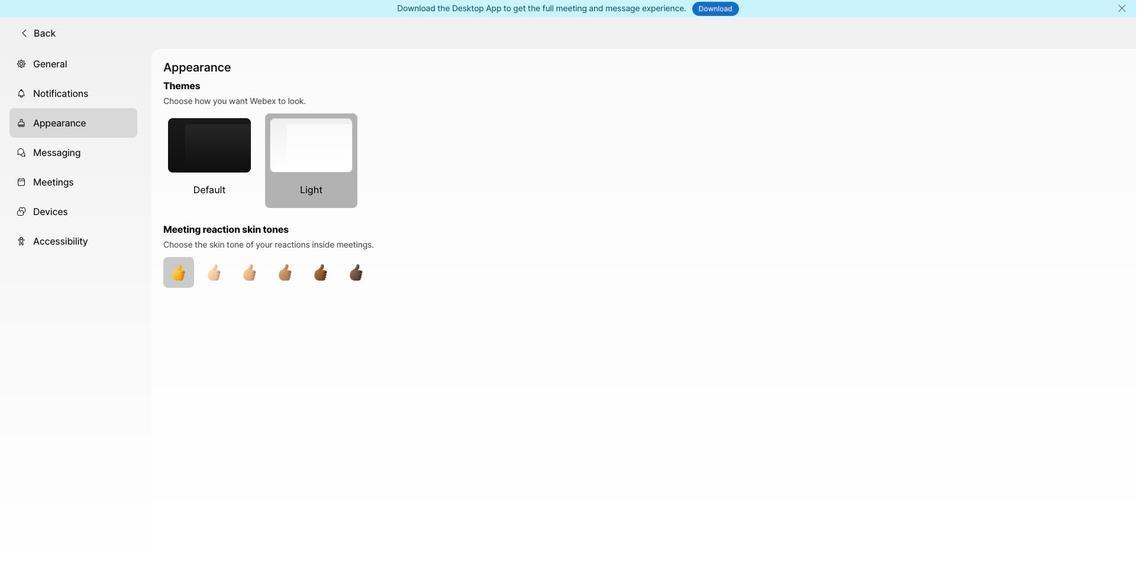 Task type: locate. For each thing, give the bounding box(es) containing it.
accessibility tab
[[9, 227, 137, 256]]

notifications tab
[[9, 79, 137, 108]]

appearance tab
[[9, 108, 137, 138]]



Task type: vqa. For each thing, say whether or not it's contained in the screenshot.
'quote message' icon associated with Add reaction icon Flag for follow-up icon
no



Task type: describe. For each thing, give the bounding box(es) containing it.
settings navigation
[[0, 49, 152, 573]]

skin tone picker toolbar
[[163, 257, 925, 288]]

general tab
[[9, 49, 137, 79]]

cancel_16 image
[[1117, 4, 1127, 13]]

devices tab
[[9, 197, 137, 227]]

meetings tab
[[9, 167, 137, 197]]

messaging tab
[[9, 138, 137, 167]]



